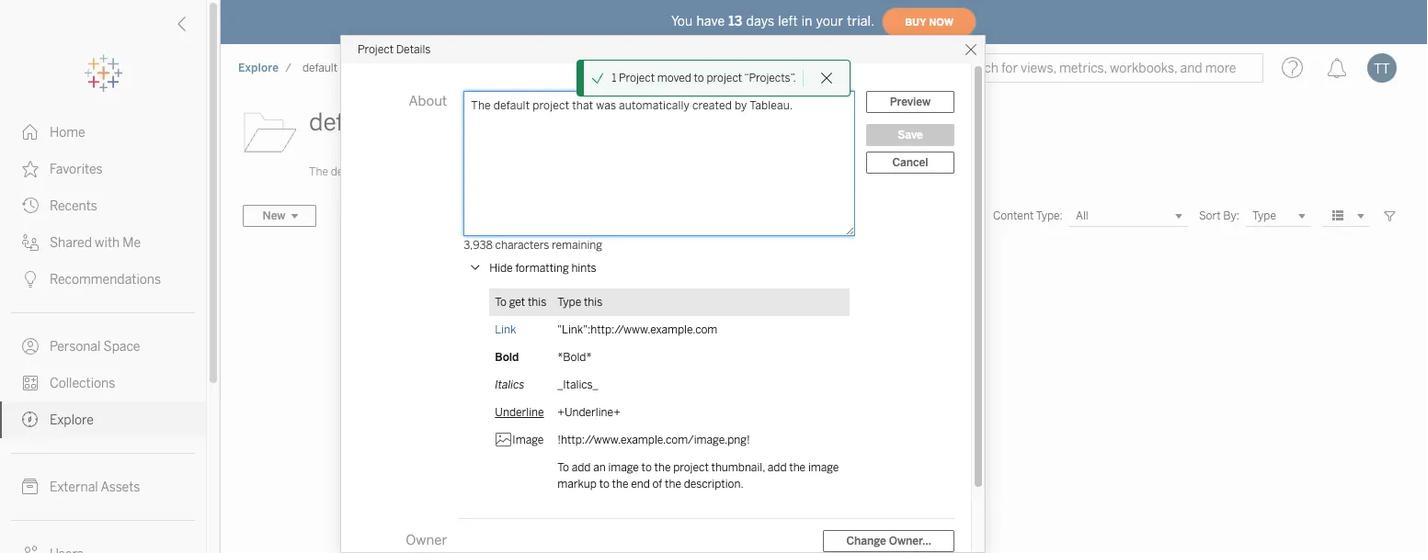 Task type: locate. For each thing, give the bounding box(es) containing it.
0 vertical spatial explore
[[238, 62, 279, 74]]

select
[[339, 210, 373, 223]]

to left get
[[495, 296, 507, 309]]

to get this
[[495, 296, 546, 309]]

0 vertical spatial to
[[694, 72, 704, 85]]

cancel button
[[866, 152, 955, 174]]

by
[[563, 166, 575, 178]]

1 project moved to project "projects". alert
[[612, 70, 796, 86]]

1 horizontal spatial image
[[808, 462, 839, 474]]

1 horizontal spatial this
[[584, 296, 603, 309]]

was
[[429, 166, 449, 178]]

project
[[707, 72, 742, 85], [368, 166, 404, 178], [673, 462, 709, 474]]

2 horizontal spatial to
[[694, 72, 704, 85]]

by text only_f5he34f image left the personal
[[22, 338, 39, 355]]

success image
[[591, 72, 604, 85]]

by text only_f5he34f image inside shared with me link
[[22, 234, 39, 251]]

_italics_
[[557, 379, 598, 392]]

1 vertical spatial to
[[641, 462, 652, 474]]

project left that at the top of page
[[368, 166, 404, 178]]

explore link left /
[[237, 61, 280, 75]]

project inside alert
[[707, 72, 742, 85]]

now
[[929, 16, 954, 28]]

underline
[[495, 406, 544, 419]]

by text only_f5he34f image
[[22, 161, 39, 177], [22, 234, 39, 251], [22, 271, 39, 288], [22, 375, 39, 392], [22, 412, 39, 429], [22, 546, 39, 554]]

0 horizontal spatial explore
[[50, 413, 94, 429]]

sort by:
[[1199, 210, 1240, 223]]

by text only_f5he34f image
[[22, 124, 39, 141], [22, 198, 39, 214], [22, 338, 39, 355], [22, 479, 39, 496]]

0 horizontal spatial add
[[572, 462, 591, 474]]

explore inside main navigation. press the up and down arrow keys to access links. "element"
[[50, 413, 94, 429]]

1 vertical spatial explore
[[50, 413, 94, 429]]

an
[[593, 462, 606, 474]]

5 by text only_f5he34f image from the top
[[22, 412, 39, 429]]

3 by text only_f5he34f image from the top
[[22, 271, 39, 288]]

explore down collections
[[50, 413, 94, 429]]

0 vertical spatial project
[[358, 43, 394, 56]]

0 horizontal spatial to
[[495, 296, 507, 309]]

0 vertical spatial explore link
[[237, 61, 280, 75]]

About text field
[[464, 91, 855, 236]]

1 image from the left
[[608, 462, 639, 474]]

2 by text only_f5he34f image from the top
[[22, 198, 39, 214]]

by text only_f5he34f image inside external assets link
[[22, 479, 39, 496]]

trial.
[[847, 13, 875, 29]]

default
[[303, 62, 338, 74], [309, 108, 385, 137], [331, 166, 366, 178]]

1 horizontal spatial to
[[557, 462, 569, 474]]

by text only_f5he34f image inside the recents link
[[22, 198, 39, 214]]

by text only_f5he34f image inside favorites link
[[22, 161, 39, 177]]

project inside alert
[[619, 72, 655, 85]]

external
[[50, 480, 98, 496]]

1
[[612, 72, 616, 85]]

recommendations
[[50, 272, 161, 288]]

project right 1
[[619, 72, 655, 85]]

image right thumbnail,
[[808, 462, 839, 474]]

project image
[[243, 104, 298, 159]]

1 by text only_f5he34f image from the top
[[22, 124, 39, 141]]

explore for explore /
[[238, 62, 279, 74]]

explore
[[238, 62, 279, 74], [50, 413, 94, 429]]

add up markup
[[572, 462, 591, 474]]

add right thumbnail,
[[768, 462, 787, 474]]

to
[[694, 72, 704, 85], [641, 462, 652, 474], [599, 478, 610, 491]]

that
[[406, 166, 427, 178]]

by text only_f5he34f image inside 'collections' link
[[22, 375, 39, 392]]

1 horizontal spatial project
[[619, 72, 655, 85]]

1 by text only_f5he34f image from the top
[[22, 161, 39, 177]]

2 this from the left
[[584, 296, 603, 309]]

0 vertical spatial project
[[707, 72, 742, 85]]

0 vertical spatial to
[[495, 296, 507, 309]]

default element
[[297, 62, 343, 74]]

project details dialog
[[341, 36, 985, 554]]

1 vertical spatial project
[[619, 72, 655, 85]]

the right thumbnail,
[[789, 462, 806, 474]]

to right moved
[[694, 72, 704, 85]]

13
[[729, 13, 742, 29]]

by text only_f5he34f image left "home"
[[22, 124, 39, 141]]

explore link down collections
[[0, 402, 206, 439]]

days
[[746, 13, 775, 29]]

0 horizontal spatial project
[[358, 43, 394, 56]]

this right get
[[528, 296, 546, 309]]

link
[[495, 324, 516, 337]]

tableau.
[[577, 166, 619, 178]]

recents link
[[0, 188, 206, 224]]

to up end
[[641, 462, 652, 474]]

default right the
[[331, 166, 366, 178]]

to up markup
[[557, 462, 569, 474]]

collections link
[[0, 365, 206, 402]]

explore for explore
[[50, 413, 94, 429]]

this
[[528, 296, 546, 309], [584, 296, 603, 309]]

content
[[993, 210, 1034, 223]]

by text only_f5he34f image left the recents
[[22, 198, 39, 214]]

by text only_f5he34f image inside the home link
[[22, 124, 39, 141]]

hide
[[490, 262, 513, 275]]

3 by text only_f5he34f image from the top
[[22, 338, 39, 355]]

4 by text only_f5he34f image from the top
[[22, 375, 39, 392]]

me
[[123, 235, 141, 251]]

1 vertical spatial to
[[557, 462, 569, 474]]

bold
[[495, 351, 519, 364]]

formatting
[[515, 262, 569, 275]]

image up end
[[608, 462, 639, 474]]

explore left /
[[238, 62, 279, 74]]

default right /
[[303, 62, 338, 74]]

project
[[358, 43, 394, 56], [619, 72, 655, 85]]

space
[[103, 339, 140, 355]]

project left details
[[358, 43, 394, 56]]

"projects".
[[744, 72, 796, 85]]

add
[[572, 462, 591, 474], [768, 462, 787, 474]]

1 horizontal spatial explore
[[238, 62, 279, 74]]

new
[[263, 210, 286, 223]]

by text only_f5he34f image for personal space
[[22, 338, 39, 355]]

the
[[654, 462, 671, 474], [789, 462, 806, 474], [612, 478, 629, 491], [665, 478, 681, 491]]

shared
[[50, 235, 92, 251]]

by text only_f5he34f image for collections
[[22, 375, 39, 392]]

to down an
[[599, 478, 610, 491]]

2 vertical spatial default
[[331, 166, 366, 178]]

favorites
[[50, 162, 103, 177]]

buy
[[905, 16, 926, 28]]

0 horizontal spatial image
[[608, 462, 639, 474]]

to inside to add an image to the project thumbnail, add the image markup to the end of the description.
[[557, 462, 569, 474]]

2 vertical spatial to
[[599, 478, 610, 491]]

default up the
[[309, 108, 385, 137]]

by text only_f5he34f image left external
[[22, 479, 39, 496]]

by text only_f5he34f image inside personal space link
[[22, 338, 39, 355]]

recents
[[50, 199, 97, 214]]

0 horizontal spatial explore link
[[0, 402, 206, 439]]

0 horizontal spatial this
[[528, 296, 546, 309]]

1 horizontal spatial add
[[768, 462, 787, 474]]

3,938 characters remaining
[[464, 239, 602, 252]]

type this
[[557, 296, 603, 309]]

with
[[95, 235, 120, 251]]

your
[[816, 13, 843, 29]]

project left "projects".
[[707, 72, 742, 85]]

to for to add an image to the project thumbnail, add the image markup to the end of the description.
[[557, 462, 569, 474]]

1 vertical spatial project
[[368, 166, 404, 178]]

shared with me
[[50, 235, 141, 251]]

this right type
[[584, 296, 603, 309]]

external assets
[[50, 480, 140, 496]]

owner…
[[889, 535, 932, 548]]

project up description.
[[673, 462, 709, 474]]

+underline+
[[557, 406, 620, 419]]

you have 13 days left in your trial.
[[671, 13, 875, 29]]

assets
[[101, 480, 140, 496]]

moved
[[657, 72, 691, 85]]

*bold*
[[557, 351, 592, 364]]

buy now button
[[882, 7, 977, 37]]

2 vertical spatial project
[[673, 462, 709, 474]]

navigation panel element
[[0, 55, 206, 554]]

type
[[557, 296, 581, 309]]

/
[[285, 62, 291, 74]]

new button
[[243, 205, 316, 227]]

by text only_f5he34f image inside recommendations link
[[22, 271, 39, 288]]

2 add from the left
[[768, 462, 787, 474]]

4 by text only_f5he34f image from the top
[[22, 479, 39, 496]]

by text only_f5he34f image for explore
[[22, 412, 39, 429]]

automatically
[[451, 166, 520, 178]]

you
[[671, 13, 693, 29]]

image
[[513, 434, 544, 447]]

2 by text only_f5he34f image from the top
[[22, 234, 39, 251]]

external assets link
[[0, 469, 206, 506]]

recommendations link
[[0, 261, 206, 298]]



Task type: vqa. For each thing, say whether or not it's contained in the screenshot.
Home
yes



Task type: describe. For each thing, give the bounding box(es) containing it.
sort
[[1199, 210, 1221, 223]]

the right of
[[665, 478, 681, 491]]

by text only_f5he34f image for home
[[22, 124, 39, 141]]

select all
[[339, 210, 389, 223]]

the default project that was automatically created by tableau.
[[309, 166, 619, 178]]

created
[[522, 166, 561, 178]]

the up of
[[654, 462, 671, 474]]

favorites link
[[0, 151, 206, 188]]

characters
[[495, 239, 549, 252]]

1 add from the left
[[572, 462, 591, 474]]

content type:
[[993, 210, 1063, 223]]

hide formatting hints button
[[466, 257, 600, 280]]

markup
[[557, 478, 597, 491]]

remaining
[[552, 239, 602, 252]]

0 horizontal spatial to
[[599, 478, 610, 491]]

get
[[509, 296, 525, 309]]

to for to get this
[[495, 296, 507, 309]]

select all button
[[327, 205, 401, 227]]

italics
[[495, 379, 524, 392]]

preview button
[[866, 91, 955, 113]]

by text only_f5he34f image for recommendations
[[22, 271, 39, 288]]

left
[[778, 13, 798, 29]]

description.
[[684, 478, 744, 491]]

all
[[375, 210, 389, 223]]

shared with me link
[[0, 224, 206, 261]]

1 project moved to project "projects".
[[612, 72, 796, 85]]

project inside "dialog"
[[358, 43, 394, 56]]

home
[[50, 125, 85, 141]]

1 this from the left
[[528, 296, 546, 309]]

preview
[[890, 96, 931, 109]]

by text only_f5he34f image for shared with me
[[22, 234, 39, 251]]

change
[[846, 535, 886, 548]]

personal space link
[[0, 328, 206, 365]]

thumbnail,
[[711, 462, 765, 474]]

by:
[[1223, 210, 1240, 223]]

change owner…
[[846, 535, 932, 548]]

about
[[409, 93, 447, 109]]

1 horizontal spatial to
[[641, 462, 652, 474]]

1 vertical spatial explore link
[[0, 402, 206, 439]]

owner
[[406, 532, 447, 549]]

personal space
[[50, 339, 140, 355]]

by text only_f5he34f image for recents
[[22, 198, 39, 214]]

buy now
[[905, 16, 954, 28]]

personal
[[50, 339, 101, 355]]

to add an image to the project thumbnail, add the image markup to the end of the description.
[[557, 462, 839, 491]]

by text only_f5he34f image for favorites
[[22, 161, 39, 177]]

of
[[652, 478, 662, 491]]

the left end
[[612, 478, 629, 491]]

have
[[696, 13, 725, 29]]

3,938
[[464, 239, 493, 252]]

project details
[[358, 43, 431, 56]]

6 by text only_f5he34f image from the top
[[22, 546, 39, 554]]

!http://www.example.com/image.png!
[[557, 434, 750, 447]]

2 image from the left
[[808, 462, 839, 474]]

1 vertical spatial default
[[309, 108, 385, 137]]

hints
[[571, 262, 596, 275]]

0 vertical spatial default
[[303, 62, 338, 74]]

end
[[631, 478, 650, 491]]

change owner… button
[[823, 531, 955, 553]]

cancel
[[892, 156, 928, 169]]

1 horizontal spatial explore link
[[237, 61, 280, 75]]

explore /
[[238, 62, 291, 74]]

by text only_f5he34f image for external assets
[[22, 479, 39, 496]]

main navigation. press the up and down arrow keys to access links. element
[[0, 114, 206, 554]]

the
[[309, 166, 328, 178]]

home link
[[0, 114, 206, 151]]

hide formatting hints
[[490, 262, 596, 275]]

in
[[802, 13, 813, 29]]

link link
[[495, 324, 516, 337]]

type:
[[1036, 210, 1063, 223]]

collections
[[50, 376, 115, 392]]

"link":http://www.example.com
[[557, 324, 718, 337]]

to inside alert
[[694, 72, 704, 85]]

project inside to add an image to the project thumbnail, add the image markup to the end of the description.
[[673, 462, 709, 474]]



